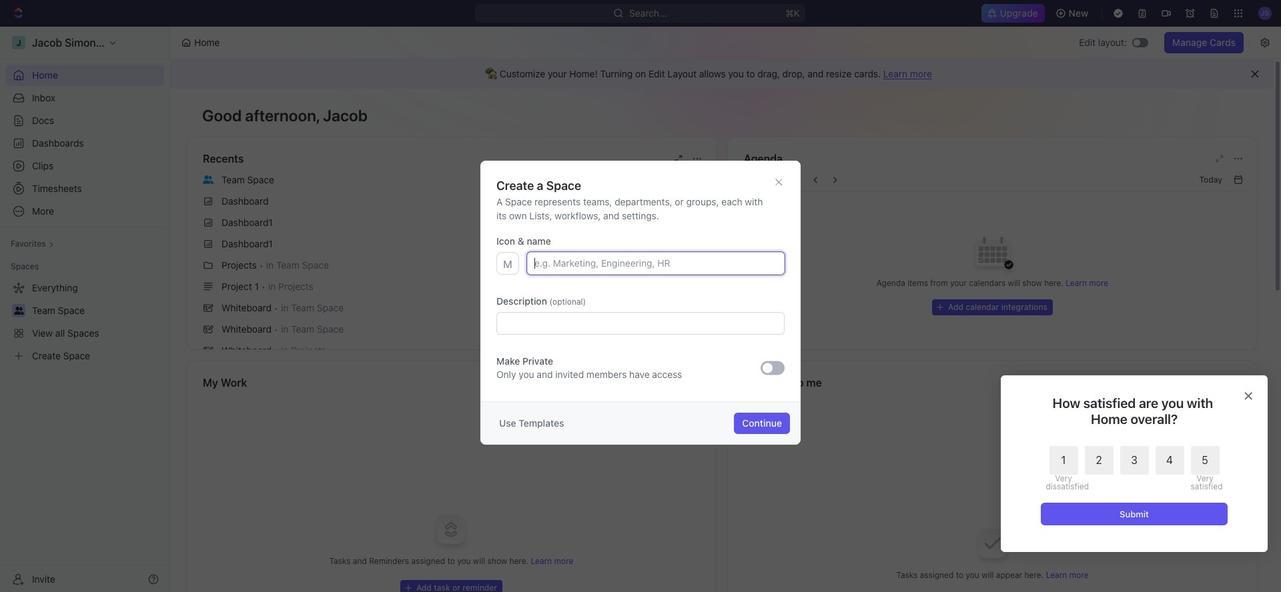 Task type: describe. For each thing, give the bounding box(es) containing it.
1 horizontal spatial dialog
[[1001, 376, 1268, 553]]

0 horizontal spatial dialog
[[481, 161, 801, 445]]

sidebar navigation
[[0, 27, 170, 593]]

tree inside the sidebar navigation
[[5, 278, 164, 367]]



Task type: locate. For each thing, give the bounding box(es) containing it.
dialog
[[481, 161, 801, 445], [1001, 376, 1268, 553]]

e.g. Marketing, Engineering, HR field
[[527, 252, 785, 275]]

user group image
[[203, 175, 214, 184]]

option group
[[1046, 447, 1220, 491]]

tree
[[5, 278, 164, 367]]

None field
[[497, 312, 785, 335]]

alert
[[170, 59, 1274, 89]]



Task type: vqa. For each thing, say whether or not it's contained in the screenshot.
Sidebar navigation
yes



